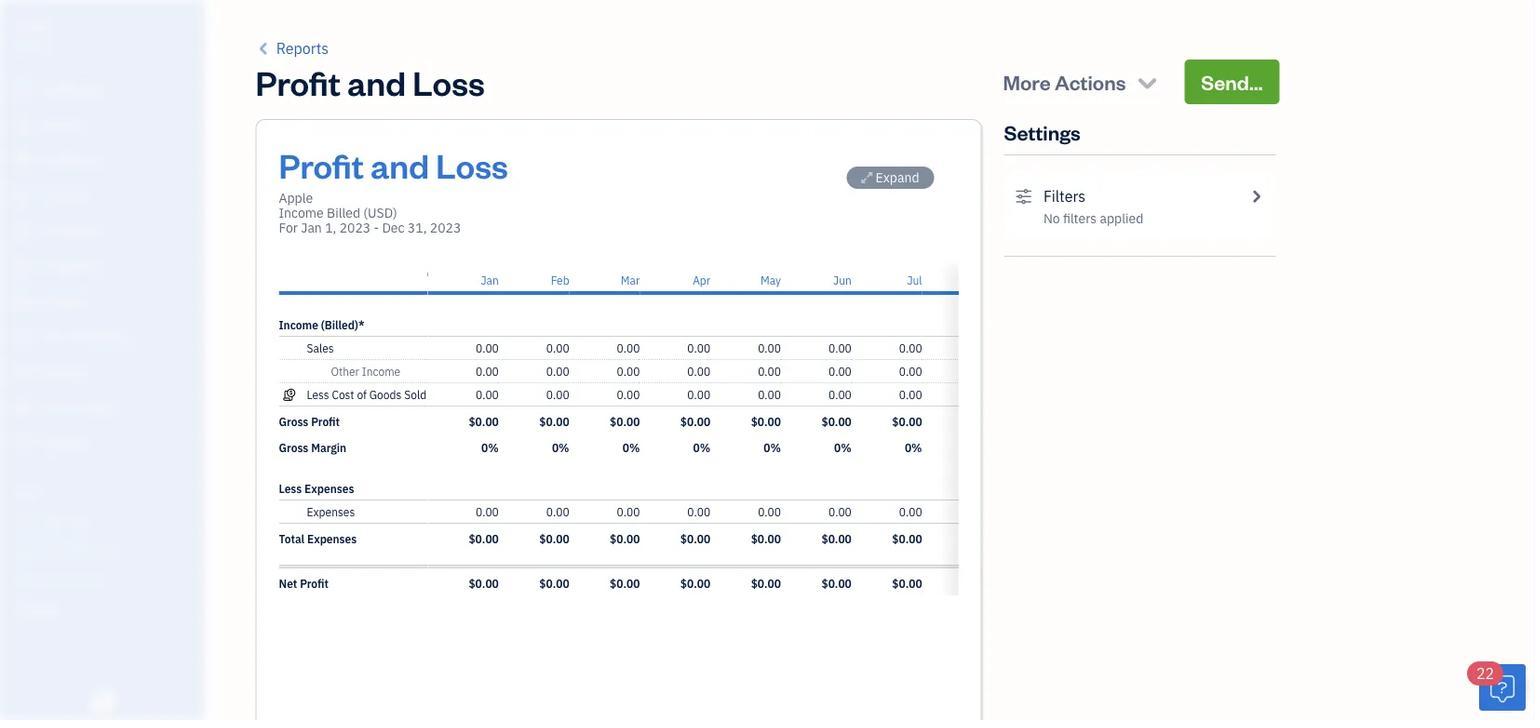 Task type: describe. For each thing, give the bounding box(es) containing it.
actions
[[1055, 68, 1126, 95]]

8 0% from the left
[[975, 441, 993, 455]]

send…
[[1202, 68, 1263, 95]]

profit and loss
[[256, 60, 485, 104]]

expand
[[876, 169, 920, 186]]

applied
[[1100, 210, 1144, 227]]

5 0% from the left
[[764, 441, 781, 455]]

money image
[[12, 364, 34, 383]]

loss for profit and loss
[[413, 60, 485, 104]]

profit inside profit and loss apple income billed (usd) for jan 1, 2023 - dec 31, 2023
[[279, 143, 364, 187]]

chart image
[[12, 400, 34, 418]]

profit and loss apple income billed (usd) for jan 1, 2023 - dec 31, 2023
[[279, 143, 508, 237]]

owner
[[15, 37, 49, 52]]

billed
[[327, 204, 361, 222]]

income inside profit and loss apple income billed (usd) for jan 1, 2023 - dec 31, 2023
[[279, 204, 324, 222]]

expand button
[[847, 167, 935, 189]]

chevronleft image
[[256, 37, 273, 60]]

and for profit and loss apple income billed (usd) for jan 1, 2023 - dec 31, 2023
[[371, 143, 429, 187]]

1 2023 from the left
[[340, 219, 371, 237]]

6 0% from the left
[[834, 441, 852, 455]]

expenses for less expenses
[[305, 482, 354, 496]]

other
[[331, 364, 360, 379]]

client image
[[12, 116, 34, 135]]

profit right net
[[300, 577, 329, 591]]

payment image
[[12, 223, 34, 241]]

-
[[374, 219, 379, 237]]

1 0% from the left
[[481, 441, 499, 455]]

jan inside profit and loss apple income billed (usd) for jan 1, 2023 - dec 31, 2023
[[301, 219, 322, 237]]

send… button
[[1185, 60, 1280, 104]]

expense image
[[12, 258, 34, 277]]

team members image
[[14, 512, 199, 527]]

category image for expenses
[[279, 505, 299, 520]]

mar
[[621, 273, 640, 288]]

22 button
[[1468, 662, 1527, 712]]

may
[[760, 273, 781, 288]]

of
[[357, 387, 367, 402]]

filters
[[1064, 210, 1097, 227]]

less cost of goods sold
[[307, 387, 427, 402]]

(usd)
[[364, 204, 397, 222]]

more
[[1004, 68, 1051, 95]]

report image
[[12, 435, 34, 454]]

profit down reports
[[256, 60, 341, 104]]

invoice image
[[12, 187, 34, 206]]

estimate image
[[12, 152, 34, 170]]

resource center badge image
[[1480, 665, 1527, 712]]

settings image
[[14, 602, 199, 617]]



Task type: locate. For each thing, give the bounding box(es) containing it.
less down gross margin at the bottom of page
[[279, 482, 302, 496]]

1 vertical spatial and
[[371, 143, 429, 187]]

1 horizontal spatial apple
[[279, 190, 313, 207]]

2 vertical spatial income
[[362, 364, 401, 379]]

1 category image from the top
[[279, 341, 299, 356]]

0 vertical spatial expenses
[[305, 482, 354, 496]]

$0.00
[[468, 414, 499, 429], [539, 414, 569, 429], [610, 414, 640, 429], [680, 414, 710, 429], [751, 414, 781, 429], [821, 414, 852, 429], [892, 414, 922, 429], [963, 414, 993, 429], [468, 532, 499, 547], [539, 532, 569, 547], [610, 532, 640, 547], [680, 532, 710, 547], [751, 532, 781, 547], [821, 532, 852, 547], [892, 532, 922, 547], [963, 532, 993, 547], [468, 577, 499, 591], [539, 577, 569, 591], [610, 577, 640, 591], [680, 577, 710, 591], [751, 577, 781, 591], [821, 577, 852, 591], [892, 577, 922, 591], [963, 577, 993, 591]]

more actions
[[1004, 68, 1126, 95]]

expand image
[[862, 170, 873, 185]]

0 horizontal spatial 2023
[[340, 219, 371, 237]]

profit up the margin
[[311, 414, 340, 429]]

0 horizontal spatial apple
[[15, 16, 55, 36]]

4 0% from the left
[[693, 441, 710, 455]]

filters
[[1044, 187, 1086, 206]]

expenses down the margin
[[305, 482, 354, 496]]

apr
[[693, 273, 710, 288]]

profit up billed
[[279, 143, 364, 187]]

1 horizontal spatial 2023
[[430, 219, 461, 237]]

expenses down less expenses
[[307, 505, 355, 520]]

other income
[[331, 364, 401, 379]]

1 vertical spatial less
[[279, 482, 302, 496]]

1 horizontal spatial less
[[307, 387, 329, 402]]

1 vertical spatial income
[[279, 318, 318, 333]]

gross margin
[[279, 441, 347, 455]]

bank connections image
[[14, 572, 199, 587]]

apple owner
[[15, 16, 55, 52]]

apple inside profit and loss apple income billed (usd) for jan 1, 2023 - dec 31, 2023
[[279, 190, 313, 207]]

less
[[307, 387, 329, 402], [279, 482, 302, 496]]

less left cost at the bottom left
[[307, 387, 329, 402]]

apple inside the main element
[[15, 16, 55, 36]]

profit
[[256, 60, 341, 104], [279, 143, 364, 187], [311, 414, 340, 429], [300, 577, 329, 591]]

net
[[279, 577, 297, 591]]

income up "goods"
[[362, 364, 401, 379]]

loss for profit and loss apple income billed (usd) for jan 1, 2023 - dec 31, 2023
[[436, 143, 508, 187]]

and for profit and loss
[[347, 60, 406, 104]]

project image
[[12, 293, 34, 312]]

and up (usd)
[[371, 143, 429, 187]]

2 0% from the left
[[552, 441, 569, 455]]

total
[[279, 532, 305, 547]]

2023 right 31,
[[430, 219, 461, 237]]

no filters applied
[[1044, 210, 1144, 227]]

main element
[[0, 0, 251, 721]]

sales
[[307, 341, 334, 356]]

expenses right 'total'
[[307, 532, 357, 547]]

and right reports button
[[347, 60, 406, 104]]

expenses for total expenses
[[307, 532, 357, 547]]

31,
[[408, 219, 427, 237]]

aug
[[973, 273, 993, 288]]

2 2023 from the left
[[430, 219, 461, 237]]

1 vertical spatial apple
[[279, 190, 313, 207]]

chevronright image
[[1248, 185, 1265, 208]]

1,
[[325, 219, 337, 237]]

category image left "sales"
[[279, 341, 299, 356]]

1 vertical spatial gross
[[279, 441, 309, 455]]

settings image
[[1016, 185, 1033, 208]]

dec
[[382, 219, 405, 237]]

gross for gross profit
[[279, 414, 309, 429]]

apple up for
[[279, 190, 313, 207]]

2023
[[340, 219, 371, 237], [430, 219, 461, 237]]

0 vertical spatial gross
[[279, 414, 309, 429]]

1 vertical spatial category image
[[279, 505, 299, 520]]

category image for sales
[[279, 341, 299, 356]]

apps image
[[14, 482, 199, 497]]

0 vertical spatial category image
[[279, 341, 299, 356]]

less expenses
[[279, 482, 354, 496]]

timer image
[[12, 329, 34, 347]]

dashboard image
[[12, 81, 34, 100]]

0 vertical spatial loss
[[413, 60, 485, 104]]

7 0% from the left
[[905, 441, 922, 455]]

0 vertical spatial less
[[307, 387, 329, 402]]

jan left '1,'
[[301, 219, 322, 237]]

no
[[1044, 210, 1061, 227]]

income (billed)*
[[279, 318, 365, 333]]

1 vertical spatial expenses
[[307, 505, 355, 520]]

0 vertical spatial income
[[279, 204, 324, 222]]

items and services image
[[14, 542, 199, 557]]

freshbooks image
[[88, 691, 117, 713]]

0 vertical spatial and
[[347, 60, 406, 104]]

income
[[279, 204, 324, 222], [279, 318, 318, 333], [362, 364, 401, 379]]

category image
[[279, 341, 299, 356], [279, 505, 299, 520]]

gross
[[279, 414, 309, 429], [279, 441, 309, 455]]

chevrondown image
[[1135, 69, 1161, 95]]

jan left feb
[[481, 273, 499, 288]]

income up "sales"
[[279, 318, 318, 333]]

1 horizontal spatial jan
[[481, 273, 499, 288]]

and inside profit and loss apple income billed (usd) for jan 1, 2023 - dec 31, 2023
[[371, 143, 429, 187]]

total expenses
[[279, 532, 357, 547]]

less for less cost of goods sold
[[307, 387, 329, 402]]

feb
[[551, 273, 569, 288]]

expenses
[[305, 482, 354, 496], [307, 505, 355, 520], [307, 532, 357, 547]]

loss inside profit and loss apple income billed (usd) for jan 1, 2023 - dec 31, 2023
[[436, 143, 508, 187]]

more actions button
[[987, 60, 1178, 104]]

jan
[[301, 219, 322, 237], [481, 273, 499, 288]]

income left '1,'
[[279, 204, 324, 222]]

cost
[[332, 387, 354, 402]]

0.00
[[475, 341, 499, 356], [546, 341, 569, 356], [617, 341, 640, 356], [687, 341, 710, 356], [758, 341, 781, 356], [828, 341, 852, 356], [899, 341, 922, 356], [970, 341, 993, 356], [475, 364, 499, 379], [546, 364, 569, 379], [617, 364, 640, 379], [687, 364, 710, 379], [758, 364, 781, 379], [828, 364, 852, 379], [899, 364, 922, 379], [970, 364, 993, 379], [475, 387, 499, 402], [546, 387, 569, 402], [617, 387, 640, 402], [687, 387, 710, 402], [758, 387, 781, 402], [828, 387, 852, 402], [899, 387, 922, 402], [970, 387, 993, 402], [475, 505, 499, 520], [546, 505, 569, 520], [617, 505, 640, 520], [687, 505, 710, 520], [758, 505, 781, 520], [828, 505, 852, 520], [899, 505, 922, 520], [970, 505, 993, 520]]

2 category image from the top
[[279, 505, 299, 520]]

gross up gross margin at the bottom of page
[[279, 414, 309, 429]]

and
[[347, 60, 406, 104], [371, 143, 429, 187]]

0 vertical spatial jan
[[301, 219, 322, 237]]

2 gross from the top
[[279, 441, 309, 455]]

1 vertical spatial jan
[[481, 273, 499, 288]]

gross down gross profit
[[279, 441, 309, 455]]

apple up owner
[[15, 16, 55, 36]]

reports button
[[256, 37, 329, 60]]

1 vertical spatial loss
[[436, 143, 508, 187]]

0 horizontal spatial jan
[[301, 219, 322, 237]]

for
[[279, 219, 298, 237]]

0 horizontal spatial less
[[279, 482, 302, 496]]

(billed)*
[[321, 318, 365, 333]]

goods
[[370, 387, 402, 402]]

jun
[[833, 273, 852, 288]]

category image up 'total'
[[279, 505, 299, 520]]

gross profit
[[279, 414, 340, 429]]

margin
[[311, 441, 347, 455]]

jul
[[907, 273, 922, 288]]

22
[[1477, 665, 1495, 684]]

less for less expenses
[[279, 482, 302, 496]]

apple
[[15, 16, 55, 36], [279, 190, 313, 207]]

loss
[[413, 60, 485, 104], [436, 143, 508, 187]]

settings
[[1005, 119, 1081, 145]]

0 vertical spatial apple
[[15, 16, 55, 36]]

2023 left -
[[340, 219, 371, 237]]

0%
[[481, 441, 499, 455], [552, 441, 569, 455], [622, 441, 640, 455], [693, 441, 710, 455], [764, 441, 781, 455], [834, 441, 852, 455], [905, 441, 922, 455], [975, 441, 993, 455]]

3 0% from the left
[[622, 441, 640, 455]]

reports
[[276, 39, 329, 58]]

1 gross from the top
[[279, 414, 309, 429]]

gross for gross margin
[[279, 441, 309, 455]]

net profit
[[279, 577, 329, 591]]

2 vertical spatial expenses
[[307, 532, 357, 547]]

sold
[[404, 387, 427, 402]]



Task type: vqa. For each thing, say whether or not it's contained in the screenshot.


